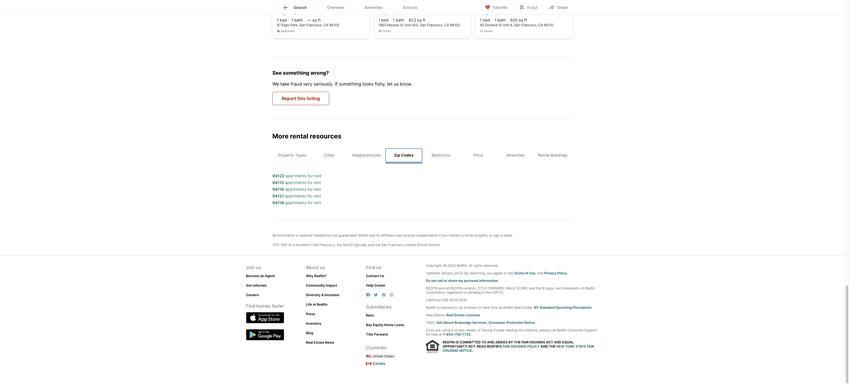 Task type: describe. For each thing, give the bounding box(es) containing it.
unit for $3,000 /mo
[[503, 23, 509, 27]]

homes
[[256, 303, 270, 309]]

abides
[[495, 340, 508, 345]]

redfin?
[[314, 274, 327, 278]]

canada link
[[366, 362, 385, 366]]

download the redfin app from the google play store image
[[246, 329, 284, 341]]

apartments right the 94122
[[286, 173, 307, 178]]

updated january 2023: by searching, you agree to the terms of use , and privacy policy .
[[426, 271, 568, 275]]

6 1 from the left
[[494, 18, 496, 22]]

0 horizontal spatial something
[[283, 70, 309, 76]]

and left "all"
[[439, 286, 445, 290]]

reliable
[[314, 233, 325, 238]]

45 dorland st unit 4, san francisco, ca 94110
[[480, 23, 553, 27]]

francisco, down but
[[319, 243, 336, 247]]

in inside redfin and all redfin variants, title forward, walk score, and the r logos, are trademarks of redfin corporation, registered or pending in the uspto.
[[482, 290, 485, 295]]

trec: info about brokerage services , consumer protection notice
[[426, 321, 535, 325]]

unit for $3,195 /mo
[[405, 23, 411, 27]]

2 vertical spatial in
[[479, 306, 482, 310]]

759-
[[455, 332, 462, 337]]

0 horizontal spatial new
[[426, 313, 433, 317]]

housing inside redfin is committed to and abides by the fair housing act and equal opportunity act. read redfin's
[[530, 340, 545, 345]]

and right use on the right bottom of page
[[537, 271, 543, 275]]

94116
[[272, 187, 284, 192]]

1 horizontal spatial not
[[431, 279, 437, 283]]

1-844-759-7732 .
[[443, 332, 472, 337]]

ca for $3,000 /mo
[[538, 23, 543, 27]]

94122 apartments for rent 94112 apartments for rent 94116 apartments for rent 94121 apartments for rent 94118 apartments for rent
[[272, 173, 322, 205]]

apartments right 94112
[[285, 180, 306, 185]]

price
[[474, 153, 483, 158]]

community impact
[[306, 283, 337, 288]]

94110
[[544, 23, 553, 27]]

1 ca from the left
[[324, 23, 328, 27]]

policy
[[527, 345, 540, 349]]

all
[[446, 286, 449, 290]]

faster
[[272, 303, 284, 309]]

search link
[[282, 4, 307, 11]]

us right let
[[394, 81, 399, 87]]

updated
[[426, 271, 440, 275]]

2 horizontal spatial real
[[514, 306, 521, 310]]

fair inside redfin is committed to and abides by the fair housing act and equal opportunity act. read redfin's
[[521, 340, 529, 345]]

94122
[[272, 173, 284, 178]]

/mo for $3,195
[[395, 9, 405, 15]]

join us
[[246, 265, 261, 270]]

0 vertical spatial if
[[335, 81, 338, 87]]

types
[[295, 153, 306, 158]]

life at redfin
[[306, 302, 327, 307]]

bedrooms tab
[[422, 148, 460, 162]]

1 horizontal spatial 94103
[[343, 243, 353, 247]]

at inside if you are using a screen reader, or having trouble reading this website, please call redfin customer support for help at
[[439, 332, 442, 337]]

if inside if you are using a screen reader, or having trouble reading this website, please call redfin customer support for help at
[[426, 328, 428, 332]]

redfin twitter image
[[374, 293, 378, 297]]

1 horizontal spatial and
[[541, 345, 548, 349]]

redfin up zipcode,
[[358, 233, 368, 238]]

0 horizontal spatial fair
[[503, 345, 510, 349]]

title forward
[[366, 332, 388, 337]]

redfin pinterest image
[[382, 293, 386, 297]]

committed
[[460, 340, 481, 345]]

united
[[373, 354, 383, 358]]

share button
[[545, 1, 573, 13]]

affiliates
[[381, 233, 395, 238]]

2 vertical spatial real
[[306, 341, 313, 345]]

you inside if you are using a screen reader, or having trouble reading this website, please call redfin customer support for help at
[[429, 328, 435, 332]]

favorite button
[[480, 1, 512, 13]]

life at redfin button
[[306, 302, 327, 307]]

are inside if you are using a screen reader, or having trouble reading this website, please call redfin customer support for help at
[[436, 328, 441, 332]]

1 horizontal spatial housing
[[511, 345, 526, 349]]

redfin inside redfin and all redfin variants, title forward, walk score, and the r logos, are trademarks of redfin corporation, registered or pending in the uspto.
[[585, 286, 595, 290]]

redfin and all redfin variants, title forward, walk score, and the r logos, are trademarks of redfin corporation, registered or pending in the uspto.
[[426, 286, 595, 295]]

property
[[278, 153, 294, 158]]

apartments right 94116
[[285, 187, 306, 192]]

1 vertical spatial something
[[339, 81, 361, 87]]

0 vertical spatial in
[[309, 243, 312, 247]]

redfin instagram image
[[389, 293, 394, 297]]

fair inside new york state fair housing notice
[[587, 345, 594, 349]]

the down its
[[375, 243, 380, 247]]

favorite
[[493, 5, 507, 10]]

more
[[272, 132, 289, 140]]

help
[[366, 283, 374, 288]]

consumer protection notice link
[[488, 321, 535, 325]]

0 horizontal spatial 94103
[[329, 23, 339, 27]]

do not sell or share my personal information .
[[426, 279, 499, 283]]

if you are using a screen reader, or having trouble reading this website, please call redfin customer support for help at
[[426, 328, 597, 337]]

redfin down share
[[450, 286, 462, 290]]

ft for $3,000
[[524, 18, 527, 22]]

a inside if you are using a screen reader, or having trouble reading this website, please call redfin customer support for help at
[[451, 328, 453, 332]]

licenses
[[466, 313, 480, 317]]

january
[[441, 271, 453, 275]]

$3,000
[[480, 9, 498, 15]]

all information is deemed reliable but not guaranteed. redfin and its affiliates may receive compensation if you contact a rental property or sign a lease.
[[272, 233, 513, 238]]

forward
[[374, 332, 388, 337]]

$3,195
[[378, 9, 395, 15]]

registered
[[447, 290, 463, 295]]

us flag image
[[366, 355, 372, 358]]

bath for $3,000
[[497, 18, 506, 22]]

rental buildings
[[538, 153, 568, 158]]

us for join us
[[256, 265, 261, 270]]

5 1 from the left
[[480, 18, 482, 22]]

0 vertical spatial is
[[296, 233, 299, 238]]

rent.
[[366, 313, 375, 318]]

ny standard operating procedures link
[[534, 306, 592, 310]]

info about brokerage services link
[[437, 321, 487, 325]]

$2,795 /mo
[[277, 9, 304, 15]]

know.
[[400, 81, 412, 87]]

0 horizontal spatial about
[[306, 265, 319, 270]]

of inside redfin and all redfin variants, title forward, walk score, and the r logos, are trademarks of redfin corporation, registered or pending in the uspto.
[[581, 286, 584, 290]]

zip codes
[[394, 153, 414, 158]]

but
[[326, 233, 331, 238]]

bath for $3,195
[[396, 18, 404, 22]]

x-out
[[527, 5, 538, 10]]

info
[[437, 321, 443, 325]]

new york state fair housing notice link
[[443, 345, 594, 353]]

the inside redfin is committed to and abides by the fair housing act and equal opportunity act. read redfin's
[[514, 340, 521, 345]]

redfin right as
[[503, 306, 513, 310]]

help center
[[366, 283, 386, 288]]

0 horizontal spatial estate
[[314, 341, 324, 345]]

corporation,
[[426, 290, 446, 295]]

1 bed for $3,195
[[378, 18, 388, 22]]

and left its
[[369, 233, 375, 238]]

the left terms
[[508, 271, 513, 275]]

redfin for and
[[426, 286, 438, 290]]

find for find homes faster
[[246, 303, 255, 309]]

why redfin? button
[[306, 274, 327, 278]]

0 vertical spatial estate
[[454, 313, 465, 317]]

san down reliable
[[313, 243, 319, 247]]

title
[[366, 332, 373, 337]]

the left 'uspto.'
[[486, 290, 491, 295]]

0 horizontal spatial of
[[525, 271, 528, 275]]

2 horizontal spatial and
[[554, 340, 561, 345]]

more rental resources heading
[[272, 132, 573, 147]]

san down affiliates
[[381, 243, 387, 247]]

act.
[[468, 345, 476, 349]]

tab list containing property types
[[272, 147, 573, 163]]

1 horizontal spatial amenities
[[506, 153, 525, 158]]

0 horizontal spatial not
[[332, 233, 337, 238]]

please
[[539, 328, 550, 332]]

0 horizontal spatial is
[[293, 243, 295, 247]]

0 vertical spatial information
[[277, 233, 295, 238]]

0 vertical spatial amenities tab
[[354, 1, 393, 14]]

forward,
[[488, 286, 505, 290]]

san right park,
[[299, 23, 305, 27]]

neighborhoods
[[352, 153, 381, 158]]

referrals
[[253, 283, 267, 288]]

san right 402, at left
[[420, 23, 426, 27]]

school
[[417, 243, 428, 247]]

report this listing button
[[272, 92, 329, 105]]

bay equity home loans button
[[366, 323, 404, 327]]

0 horizontal spatial amenities
[[364, 5, 383, 10]]

trec:
[[426, 321, 436, 325]]

redfin facebook image
[[366, 293, 370, 297]]

or inside redfin and all redfin variants, title forward, walk score, and the r logos, are trademarks of redfin corporation, registered or pending in the uspto.
[[464, 290, 467, 295]]

bedrooms
[[432, 153, 450, 158]]

and right score,
[[529, 286, 535, 290]]

2 horizontal spatial is
[[437, 306, 440, 310]]

center
[[374, 283, 386, 288]]

3 1 from the left
[[378, 18, 380, 22]]

1 horizontal spatial about
[[444, 321, 454, 325]]

1 horizontal spatial the
[[549, 345, 556, 349]]

redfin is licensed to do business in new york as redfin real estate. ny standard operating procedures
[[426, 306, 592, 310]]

seriously.
[[314, 81, 334, 87]]

real estate news button
[[306, 341, 334, 345]]

do not sell or share my personal information link
[[426, 279, 498, 283]]

us for about us
[[320, 265, 325, 270]]

or left sign
[[489, 233, 492, 238]]

0 vertical spatial ,
[[535, 271, 536, 275]]

call
[[551, 328, 556, 332]]

1 horizontal spatial a
[[462, 233, 463, 238]]

privacy policy link
[[544, 271, 567, 275]]

share
[[448, 279, 457, 283]]

california
[[426, 298, 441, 302]]

receive
[[403, 233, 415, 238]]

francisco, down "800 sq ft"
[[521, 23, 537, 27]]

redfin down california
[[426, 306, 436, 310]]

equity
[[373, 323, 383, 327]]

1 vertical spatial to
[[455, 306, 458, 310]]

personal
[[464, 279, 478, 283]]

/mo for $2,795
[[294, 9, 304, 15]]

redfin for is
[[443, 340, 455, 345]]

1 vertical spatial rental
[[464, 233, 473, 238]]

st for $3,195
[[400, 23, 404, 27]]

estate.
[[522, 306, 533, 310]]

procedures
[[573, 306, 592, 310]]

. down committed
[[472, 349, 473, 353]]

1 vertical spatial amenities tab
[[497, 148, 534, 162]]



Task type: vqa. For each thing, say whether or not it's contained in the screenshot.
Insights radio
no



Task type: locate. For each thing, give the bounding box(es) containing it.
0 horizontal spatial bed
[[280, 18, 287, 22]]

1 vertical spatial ,
[[487, 321, 488, 325]]

this left listing
[[297, 96, 306, 101]]

tab list
[[272, 0, 432, 14], [272, 147, 573, 163]]

1 1 from the left
[[277, 18, 279, 22]]

2 /mo from the left
[[395, 9, 405, 15]]

something
[[283, 70, 309, 76], [339, 81, 361, 87]]

join
[[246, 265, 255, 270]]

francisco, right 402, at left
[[427, 23, 443, 27]]

bed for $3,195
[[381, 18, 388, 22]]

contact us button
[[366, 274, 384, 278]]

1 vertical spatial of
[[581, 286, 584, 290]]

1 bath for $2,795
[[291, 18, 303, 22]]

1 bed up the 45 on the right top of page
[[480, 18, 490, 22]]

1 vertical spatial tab list
[[272, 147, 573, 163]]

94103 down guaranteed.
[[343, 243, 353, 247]]

become an agent
[[246, 274, 275, 278]]

all left rights on the bottom of page
[[469, 264, 473, 268]]

1 horizontal spatial ft
[[423, 18, 426, 22]]

1 bed for $2,795
[[277, 18, 287, 22]]

1 up dorland
[[494, 18, 496, 22]]

you right if
[[442, 233, 448, 238]]

0 vertical spatial you
[[442, 233, 448, 238]]

policy
[[557, 271, 567, 275]]

0 vertical spatial not
[[332, 233, 337, 238]]

0 horizontal spatial amenities tab
[[354, 1, 393, 14]]

notice
[[459, 349, 472, 353]]

or right sell
[[444, 279, 447, 283]]

ft up the 45 dorland st unit 4, san francisco, ca 94110
[[524, 18, 527, 22]]

2 horizontal spatial you
[[487, 271, 493, 275]]

0 horizontal spatial are
[[436, 328, 441, 332]]

san down "800 sq ft"
[[514, 23, 520, 27]]

operating
[[556, 306, 572, 310]]

compensation
[[416, 233, 438, 238]]

1 up 1863
[[378, 18, 380, 22]]

about up why
[[306, 265, 319, 270]]

2 horizontal spatial fair
[[587, 345, 594, 349]]

property types
[[278, 153, 306, 158]]

2 horizontal spatial bath
[[497, 18, 506, 22]]

contact
[[366, 274, 379, 278]]

1 vertical spatial all
[[469, 264, 473, 268]]

0 horizontal spatial ,
[[487, 321, 488, 325]]

1 horizontal spatial you
[[442, 233, 448, 238]]

redfin inside redfin is committed to and abides by the fair housing act and equal opportunity act. read redfin's
[[443, 340, 455, 345]]

rental right the more
[[290, 132, 308, 140]]

a
[[462, 233, 463, 238], [501, 233, 503, 238], [451, 328, 453, 332]]

codes
[[401, 153, 414, 158]]

amenities tab
[[354, 1, 393, 14], [497, 148, 534, 162]]

is
[[456, 340, 459, 345]]

find up the contact
[[366, 265, 375, 270]]

1 up 87
[[277, 18, 279, 22]]

to right agree
[[504, 271, 507, 275]]

1 /mo from the left
[[294, 9, 304, 15]]

screen
[[454, 328, 465, 332]]

0 horizontal spatial st
[[288, 243, 292, 247]]

copyright: © 2023 redfin. all rights reserved.
[[426, 264, 498, 268]]

1-844-759-7732 link
[[443, 332, 471, 337]]

15th
[[280, 243, 287, 247]]

0 horizontal spatial and
[[487, 340, 495, 345]]

unit left "4,"
[[503, 23, 509, 27]]

of left use on the right bottom of page
[[525, 271, 528, 275]]

life
[[306, 302, 312, 307]]

neighborhoods tab
[[348, 148, 385, 162]]

photo of 87 elgin park, san francisco, ca 94103 image
[[272, 0, 369, 5]]

0 vertical spatial are
[[556, 286, 561, 290]]

0 vertical spatial at
[[313, 302, 316, 307]]

us up us
[[376, 265, 381, 270]]

the
[[337, 243, 342, 247], [375, 243, 380, 247], [508, 271, 513, 275], [536, 286, 541, 290], [486, 290, 491, 295]]

bath for $2,795
[[294, 18, 303, 22]]

bed up elgin
[[280, 18, 287, 22]]

1 horizontal spatial ca
[[444, 23, 449, 27]]

schools tab
[[393, 1, 427, 14]]

redfin right call
[[557, 328, 567, 332]]

1 horizontal spatial bed
[[381, 18, 388, 22]]

0 horizontal spatial if
[[335, 81, 338, 87]]

bath down $3,000 /mo
[[497, 18, 506, 22]]

about up using
[[444, 321, 454, 325]]

see something wrong?
[[272, 70, 329, 76]]

1863 mission st unit 402, san francisco, ca 94103
[[378, 23, 460, 27]]

redfin's
[[487, 345, 502, 349]]

if right seriously.
[[335, 81, 338, 87]]

2 1 bath from the left
[[393, 18, 404, 22]]

housing inside new york state fair housing notice
[[443, 349, 459, 353]]

deemed
[[300, 233, 313, 238]]

blog
[[306, 331, 313, 335]]

protection
[[506, 321, 524, 325]]

tab list containing search
[[272, 0, 432, 14]]

why redfin?
[[306, 274, 327, 278]]

0 horizontal spatial to
[[455, 306, 458, 310]]

402,
[[412, 23, 419, 27]]

an
[[260, 274, 264, 278]]

sq right —
[[312, 18, 317, 22]]

real down licensed
[[446, 313, 453, 317]]

redfin is committed to and abides by the fair housing act and equal opportunity act. read redfin's
[[443, 340, 574, 349]]

sq for $3,000
[[519, 18, 523, 22]]

94103 down overview tab
[[329, 23, 339, 27]]

at right life
[[313, 302, 316, 307]]

1 horizontal spatial unit
[[503, 23, 509, 27]]

0 horizontal spatial /mo
[[294, 9, 304, 15]]

0 horizontal spatial the
[[514, 340, 521, 345]]

a right contact
[[462, 233, 463, 238]]

3 1 bed from the left
[[480, 18, 490, 22]]

. down agree
[[498, 279, 499, 283]]

2 horizontal spatial ca
[[538, 23, 543, 27]]

of right trademarks
[[581, 286, 584, 290]]

customer
[[568, 328, 584, 332]]

2023:
[[454, 271, 464, 275]]

the right by
[[514, 340, 521, 345]]

zipcode,
[[354, 243, 367, 247]]

bed for $2,795
[[280, 18, 287, 22]]

2 horizontal spatial /mo
[[498, 9, 508, 15]]

0 horizontal spatial all
[[272, 233, 276, 238]]

sq up 1863 mission st unit 402, san francisco, ca 94103 at top
[[417, 18, 422, 22]]

2 sq from the left
[[417, 18, 422, 22]]

. up committed
[[471, 332, 472, 337]]

the down guaranteed.
[[337, 243, 342, 247]]

2 tab list from the top
[[272, 147, 573, 163]]

1 sq from the left
[[312, 18, 317, 22]]

see
[[272, 70, 282, 76]]

,
[[535, 271, 536, 275], [487, 321, 488, 325]]

1 vertical spatial you
[[487, 271, 493, 275]]

and right 'policy'
[[541, 345, 548, 349]]

2 bath from the left
[[396, 18, 404, 22]]

3 1 bath from the left
[[494, 18, 506, 22]]

are right logos,
[[556, 286, 561, 290]]

help center button
[[366, 283, 386, 288]]

find
[[366, 265, 375, 270], [246, 303, 255, 309]]

3 /mo from the left
[[498, 9, 508, 15]]

1 horizontal spatial all
[[469, 264, 473, 268]]

0 vertical spatial this
[[297, 96, 306, 101]]

0 vertical spatial tab list
[[272, 0, 432, 14]]

r
[[542, 286, 544, 290]]

0 horizontal spatial information
[[277, 233, 295, 238]]

st for $3,000
[[498, 23, 502, 27]]

st right 15th
[[288, 243, 292, 247]]

2 horizontal spatial bed
[[483, 18, 490, 22]]

new
[[556, 345, 564, 349]]

1 horizontal spatial if
[[426, 328, 428, 332]]

or inside if you are using a screen reader, or having trouble reading this website, please call redfin customer support for help at
[[478, 328, 481, 332]]

bed up 1863
[[381, 18, 388, 22]]

real left estate.
[[514, 306, 521, 310]]

in right business
[[479, 306, 482, 310]]

sq for $3,195
[[417, 18, 422, 22]]

1 bed from the left
[[280, 18, 287, 22]]

0 horizontal spatial unit
[[405, 23, 411, 27]]

1 1 bed from the left
[[277, 18, 287, 22]]

2 1 bed from the left
[[378, 18, 388, 22]]

1 vertical spatial about
[[444, 321, 454, 325]]

1 horizontal spatial new
[[483, 306, 490, 310]]

1 vertical spatial real
[[446, 313, 453, 317]]

2023
[[447, 264, 456, 268]]

not right do
[[431, 279, 437, 283]]

, left privacy
[[535, 271, 536, 275]]

equal housing opportunity image
[[426, 340, 439, 353]]

or down services
[[478, 328, 481, 332]]

redfin
[[426, 286, 438, 290], [450, 286, 462, 290], [443, 340, 455, 345]]

1 vertical spatial amenities
[[506, 153, 525, 158]]

apartments
[[286, 173, 307, 178], [285, 180, 306, 185], [285, 187, 306, 192], [285, 194, 306, 198], [285, 200, 306, 205]]

1 horizontal spatial fair
[[521, 340, 529, 345]]

2 horizontal spatial st
[[498, 23, 502, 27]]

york
[[565, 345, 575, 349]]

new left york
[[483, 306, 490, 310]]

a right using
[[451, 328, 453, 332]]

sq up the 45 dorland st unit 4, san francisco, ca 94110
[[519, 18, 523, 22]]

is left located at the bottom of the page
[[293, 243, 295, 247]]

1 up the 45 on the right top of page
[[480, 18, 482, 22]]

ft up 1863 mission st unit 402, san francisco, ca 94103 at top
[[423, 18, 426, 22]]

1 vertical spatial in
[[482, 290, 485, 295]]

are inside redfin and all redfin variants, title forward, walk score, and the r logos, are trademarks of redfin corporation, registered or pending in the uspto.
[[556, 286, 561, 290]]

0 vertical spatial real
[[514, 306, 521, 310]]

bed up the 45 on the right top of page
[[483, 18, 490, 22]]

zip codes tab
[[385, 148, 422, 162]]

cities tab
[[311, 148, 348, 162]]

1 bed up 1863
[[378, 18, 388, 22]]

bath up mission
[[396, 18, 404, 22]]

you down trec:
[[429, 328, 435, 332]]

standard
[[540, 306, 555, 310]]

more rental resources
[[272, 132, 341, 140]]

states
[[384, 354, 394, 358]]

4 1 from the left
[[393, 18, 395, 22]]

rent
[[314, 173, 322, 178], [314, 180, 321, 185], [314, 187, 321, 192], [314, 194, 321, 198], [314, 200, 321, 205]]

real down the blog
[[306, 341, 313, 345]]

. up trademarks
[[567, 271, 568, 275]]

0 vertical spatial to
[[504, 271, 507, 275]]

ft for $3,195
[[423, 18, 426, 22]]

1 horizontal spatial of
[[581, 286, 584, 290]]

2 horizontal spatial sq
[[519, 18, 523, 22]]

0 vertical spatial of
[[525, 271, 528, 275]]

for
[[308, 173, 313, 178], [307, 180, 312, 185], [307, 187, 313, 192], [307, 194, 312, 198], [307, 200, 313, 205], [426, 332, 430, 337]]

823
[[409, 18, 416, 22]]

3 ca from the left
[[538, 23, 543, 27]]

photo of 45 dorland st unit 4, san francisco, ca 94110 image
[[475, 0, 572, 5]]

0 horizontal spatial ca
[[324, 23, 328, 27]]

bed for $3,000
[[483, 18, 490, 22]]

0 horizontal spatial real
[[306, 341, 313, 345]]

redfin down &
[[317, 302, 327, 307]]

$3,000 /mo
[[480, 9, 508, 15]]

download the redfin app on the apple app store image
[[246, 312, 284, 323]]

ca for $3,195 /mo
[[444, 23, 449, 27]]

opportunity
[[443, 345, 467, 349]]

rental buildings tab
[[534, 148, 571, 162]]

1 bath for $3,000
[[494, 18, 506, 22]]

bath up park,
[[294, 18, 303, 22]]

1 horizontal spatial at
[[439, 332, 442, 337]]

0 vertical spatial about
[[306, 265, 319, 270]]

read
[[477, 345, 486, 349]]

or
[[489, 233, 492, 238], [444, 279, 447, 283], [464, 290, 467, 295], [478, 328, 481, 332]]

redfin inside if you are using a screen reader, or having trouble reading this website, please call redfin customer support for help at
[[557, 328, 567, 332]]

1 horizontal spatial 1 bath
[[393, 18, 404, 22]]

1 bath down $3,000 /mo
[[494, 18, 506, 22]]

x-out button
[[514, 1, 542, 13]]

1 horizontal spatial real
[[446, 313, 453, 317]]

rental inside more rental resources "heading"
[[290, 132, 308, 140]]

1 up mission
[[393, 18, 395, 22]]

may
[[395, 233, 402, 238]]

we
[[272, 81, 279, 87]]

about
[[306, 265, 319, 270], [444, 321, 454, 325]]

1 ft from the left
[[318, 18, 321, 22]]

property types tab
[[274, 148, 311, 162]]

2 bed from the left
[[381, 18, 388, 22]]

fishy,
[[375, 81, 386, 87]]

1 unit from the left
[[405, 23, 411, 27]]

you down reserved.
[[487, 271, 493, 275]]

1 vertical spatial information
[[479, 279, 498, 283]]

home
[[384, 323, 394, 327]]

why
[[306, 274, 313, 278]]

the left new
[[549, 345, 556, 349]]

2 horizontal spatial 94103
[[450, 23, 460, 27]]

1 bed for $3,000
[[480, 18, 490, 22]]

1 horizontal spatial is
[[296, 233, 299, 238]]

apartments right the 94121
[[285, 194, 306, 198]]

us right join
[[256, 265, 261, 270]]

find down careers "button"
[[246, 303, 255, 309]]

resources
[[310, 132, 341, 140]]

consumer
[[488, 321, 506, 325]]

0 horizontal spatial 1 bed
[[277, 18, 287, 22]]

francisco
[[388, 243, 404, 247]]

overview tab
[[317, 1, 354, 14]]

york
[[491, 306, 498, 310]]

become
[[246, 274, 259, 278]]

francisco, down — sq ft
[[306, 23, 323, 27]]

pending
[[468, 290, 481, 295]]

schools
[[403, 5, 417, 10]]

is
[[296, 233, 299, 238], [293, 243, 295, 247], [437, 306, 440, 310]]

1 bath from the left
[[294, 18, 303, 22]]

mexico
[[434, 313, 446, 317]]

0 horizontal spatial a
[[451, 328, 453, 332]]

elgin
[[282, 23, 289, 27]]

3 bed from the left
[[483, 18, 490, 22]]

1 bath up mission
[[393, 18, 404, 22]]

1 vertical spatial is
[[293, 243, 295, 247]]

1 bath for $3,195
[[393, 18, 404, 22]]

apartments right 94118 on the bottom left of the page
[[285, 200, 306, 205]]

2 horizontal spatial housing
[[530, 340, 545, 345]]

this right reading
[[518, 328, 524, 332]]

0 horizontal spatial at
[[313, 302, 316, 307]]

to left the do
[[455, 306, 458, 310]]

1 bath
[[291, 18, 303, 22], [393, 18, 404, 22], [494, 18, 506, 22]]

1 up park,
[[291, 18, 293, 22]]

report
[[282, 96, 296, 101]]

2 vertical spatial you
[[429, 328, 435, 332]]

information
[[277, 233, 295, 238], [479, 279, 498, 283]]

0 vertical spatial all
[[272, 233, 276, 238]]

0 horizontal spatial bath
[[294, 18, 303, 22]]

0 vertical spatial amenities
[[364, 5, 383, 10]]

st right dorland
[[498, 23, 502, 27]]

is up mexico
[[437, 306, 440, 310]]

0 horizontal spatial this
[[297, 96, 306, 101]]

something left looks
[[339, 81, 361, 87]]

the left r at the right of the page
[[536, 286, 541, 290]]

and right to
[[487, 340, 495, 345]]

fair
[[521, 340, 529, 345], [503, 345, 510, 349], [587, 345, 594, 349]]

canadian flag image
[[366, 363, 372, 365]]

0 horizontal spatial ft
[[318, 18, 321, 22]]

1 1 bath from the left
[[291, 18, 303, 22]]

price tab
[[460, 148, 497, 162]]

redfin down 844-
[[443, 340, 455, 345]]

bay equity home loans
[[366, 323, 404, 327]]

find for find us
[[366, 265, 375, 270]]

unit down 823
[[405, 23, 411, 27]]

or left pending
[[464, 290, 467, 295]]

94118
[[272, 200, 284, 205]]

2 horizontal spatial 1 bath
[[494, 18, 506, 22]]

1 horizontal spatial 1 bed
[[378, 18, 388, 22]]

1 tab list from the top
[[272, 0, 432, 14]]

1 horizontal spatial are
[[556, 286, 561, 290]]

1-
[[443, 332, 446, 337]]

2 ca from the left
[[444, 23, 449, 27]]

and right the act
[[554, 340, 561, 345]]

/mo for $3,000
[[498, 9, 508, 15]]

1 horizontal spatial find
[[366, 265, 375, 270]]

looks
[[362, 81, 374, 87]]

of
[[525, 271, 528, 275], [581, 286, 584, 290]]

us for find us
[[376, 265, 381, 270]]

1 horizontal spatial information
[[479, 279, 498, 283]]

2 unit from the left
[[503, 23, 509, 27]]

and right zipcode,
[[368, 243, 374, 247]]

new up trec:
[[426, 313, 433, 317]]

out
[[531, 5, 538, 10]]

to
[[482, 340, 486, 345]]

3 ft from the left
[[524, 18, 527, 22]]

2 horizontal spatial a
[[501, 233, 503, 238]]

bay
[[366, 323, 372, 327]]

mission
[[387, 23, 399, 27]]

ft right —
[[318, 18, 321, 22]]

7732
[[462, 332, 471, 337]]

ny
[[534, 306, 539, 310]]

3 sq from the left
[[519, 18, 523, 22]]

information up 'title'
[[479, 279, 498, 283]]

3 bath from the left
[[497, 18, 506, 22]]

0 vertical spatial something
[[283, 70, 309, 76]]

1 vertical spatial at
[[439, 332, 442, 337]]

for inside if you are using a screen reader, or having trouble reading this website, please call redfin customer support for help at
[[426, 332, 430, 337]]

94112
[[272, 180, 284, 185]]

1 horizontal spatial something
[[339, 81, 361, 87]]

2 ft from the left
[[423, 18, 426, 22]]

0 vertical spatial new
[[483, 306, 490, 310]]

this inside if you are using a screen reader, or having trouble reading this website, please call redfin customer support for help at
[[518, 328, 524, 332]]

something up fraud
[[283, 70, 309, 76]]

2 1 from the left
[[291, 18, 293, 22]]

st right mission
[[400, 23, 404, 27]]

1731
[[272, 243, 280, 247]]

this inside button
[[297, 96, 306, 101]]



